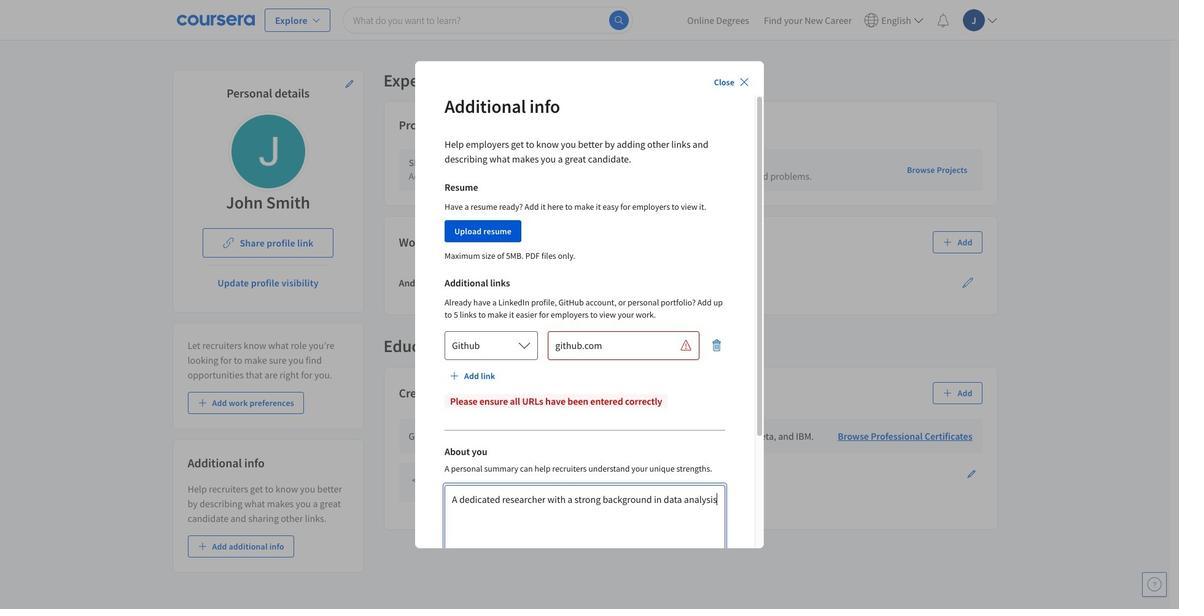 Task type: describe. For each thing, give the bounding box(es) containing it.
remove website url image
[[711, 340, 723, 352]]

About you text field
[[445, 485, 725, 589]]

information about credentials section image
[[464, 389, 473, 399]]

Website Address text field
[[548, 331, 680, 361]]

help center image
[[1147, 578, 1162, 593]]

edit details for bachelor's degree  in business at university of georgia. image
[[967, 470, 976, 480]]



Task type: locate. For each thing, give the bounding box(es) containing it.
What do you want to learn? text field
[[343, 6, 633, 33]]

profile photo image
[[231, 115, 305, 189]]

menu
[[680, 0, 1002, 40]]

edit personal details. image
[[344, 79, 354, 89]]

edit details for android developer / engineer at at&t. image
[[962, 277, 974, 289]]

coursera image
[[177, 10, 255, 30]]

dialog
[[415, 61, 764, 610]]

menu item
[[860, 5, 929, 35]]

None search field
[[343, 6, 633, 33]]



Task type: vqa. For each thing, say whether or not it's contained in the screenshot.
Website Address 'text field'
yes



